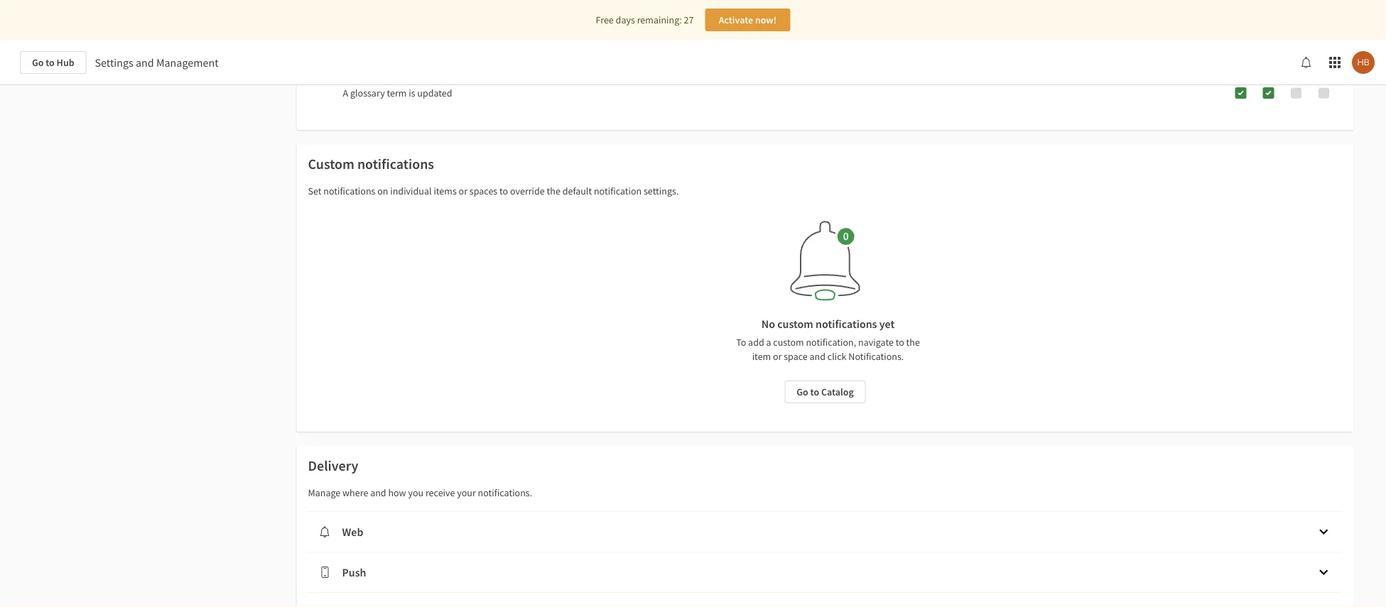Task type: vqa. For each thing, say whether or not it's contained in the screenshot.
the top notifications
yes



Task type: locate. For each thing, give the bounding box(es) containing it.
item
[[752, 350, 771, 363]]

go left catalog
[[797, 386, 809, 399]]

settings
[[95, 55, 133, 70]]

1 vertical spatial or
[[773, 350, 782, 363]]

hub
[[57, 56, 74, 69]]

custom up the space
[[773, 336, 804, 349]]

1 horizontal spatial the
[[907, 336, 920, 349]]

a
[[766, 336, 772, 349]]

1 vertical spatial and
[[810, 350, 826, 363]]

notifications.
[[478, 487, 532, 500]]

the
[[547, 185, 561, 198], [907, 336, 920, 349]]

where
[[343, 487, 368, 500]]

1 horizontal spatial go
[[797, 386, 809, 399]]

and left click
[[810, 350, 826, 363]]

1 vertical spatial notifications
[[324, 185, 376, 198]]

0 vertical spatial go
[[32, 56, 44, 69]]

0 vertical spatial or
[[459, 185, 468, 198]]

custom right no
[[778, 317, 814, 331]]

notifications
[[357, 155, 434, 173], [324, 185, 376, 198], [816, 317, 877, 331]]

and
[[136, 55, 154, 70], [810, 350, 826, 363], [370, 487, 386, 500]]

go to hub
[[32, 56, 74, 69]]

items
[[434, 185, 457, 198]]

to right navigate
[[896, 336, 905, 349]]

1 vertical spatial the
[[907, 336, 920, 349]]

or
[[459, 185, 468, 198], [773, 350, 782, 363]]

add
[[748, 336, 765, 349]]

default
[[563, 185, 592, 198]]

term
[[387, 87, 407, 99]]

the left default
[[547, 185, 561, 198]]

main content
[[0, 0, 1387, 608]]

notifications up notification,
[[816, 317, 877, 331]]

1 vertical spatial custom
[[773, 336, 804, 349]]

notifications for custom
[[357, 155, 434, 173]]

custom
[[778, 317, 814, 331], [773, 336, 804, 349]]

receive
[[426, 487, 455, 500]]

notifications up on
[[357, 155, 434, 173]]

to inside no custom notifications yet to add a custom notification, navigate to the item or space and click notifications.
[[896, 336, 905, 349]]

no
[[762, 317, 775, 331]]

a glossary term is updated
[[343, 87, 452, 99]]

glossary
[[350, 87, 385, 99]]

go
[[32, 56, 44, 69], [797, 386, 809, 399]]

0 vertical spatial the
[[547, 185, 561, 198]]

notifications.
[[849, 350, 904, 363]]

0 horizontal spatial the
[[547, 185, 561, 198]]

or inside no custom notifications yet to add a custom notification, navigate to the item or space and click notifications.
[[773, 350, 782, 363]]

2 vertical spatial and
[[370, 487, 386, 500]]

web
[[342, 525, 363, 539]]

the right navigate
[[907, 336, 920, 349]]

set notifications on individual items or spaces to override the default notification settings.
[[308, 185, 679, 198]]

on
[[378, 185, 388, 198]]

notifications down custom
[[324, 185, 376, 198]]

management
[[156, 55, 219, 70]]

delivery
[[308, 457, 358, 475]]

and left how
[[370, 487, 386, 500]]

now!
[[755, 14, 777, 26]]

navigate
[[859, 336, 894, 349]]

1 horizontal spatial or
[[773, 350, 782, 363]]

go inside button
[[797, 386, 809, 399]]

to left catalog
[[811, 386, 820, 399]]

and right settings
[[136, 55, 154, 70]]

0 vertical spatial and
[[136, 55, 154, 70]]

manage
[[308, 487, 341, 500]]

to inside button
[[811, 386, 820, 399]]

activate now! link
[[705, 9, 791, 31]]

to
[[46, 56, 55, 69], [500, 185, 508, 198], [896, 336, 905, 349], [811, 386, 820, 399]]

custom notifications
[[308, 155, 434, 173]]

no custom notifications yet to add a custom notification, navigate to the item or space and click notifications.
[[736, 317, 920, 363]]

go to catalog
[[797, 386, 854, 399]]

2 horizontal spatial and
[[810, 350, 826, 363]]

or right items
[[459, 185, 468, 198]]

or right item
[[773, 350, 782, 363]]

0 horizontal spatial go
[[32, 56, 44, 69]]

go to hub link
[[20, 51, 86, 74]]

yet
[[880, 317, 895, 331]]

2 vertical spatial notifications
[[816, 317, 877, 331]]

and inside no custom notifications yet to add a custom notification, navigate to the item or space and click notifications.
[[810, 350, 826, 363]]

catalog
[[822, 386, 854, 399]]

1 vertical spatial go
[[797, 386, 809, 399]]

go for go to hub
[[32, 56, 44, 69]]

go left the hub
[[32, 56, 44, 69]]

spaces
[[470, 185, 498, 198]]

0 vertical spatial notifications
[[357, 155, 434, 173]]

0 horizontal spatial and
[[136, 55, 154, 70]]

go to catalog button
[[785, 381, 866, 404]]



Task type: describe. For each thing, give the bounding box(es) containing it.
click
[[828, 350, 847, 363]]

web button
[[308, 512, 1343, 552]]

howard brown image
[[1352, 51, 1375, 74]]

override
[[510, 185, 545, 198]]

activate now!
[[719, 14, 777, 26]]

to
[[736, 336, 746, 349]]

notification
[[594, 185, 642, 198]]

settings and management
[[95, 55, 219, 70]]

settings.
[[644, 185, 679, 198]]

is
[[409, 87, 415, 99]]

the inside no custom notifications yet to add a custom notification, navigate to the item or space and click notifications.
[[907, 336, 920, 349]]

space
[[784, 350, 808, 363]]

main content containing custom notifications
[[0, 0, 1387, 608]]

notification,
[[806, 336, 857, 349]]

free days remaining: 27
[[596, 14, 694, 26]]

manage where and how you receive your notifications.
[[308, 487, 532, 500]]

notifications for set
[[324, 185, 376, 198]]

how
[[388, 487, 406, 500]]

push
[[342, 566, 366, 580]]

1 horizontal spatial and
[[370, 487, 386, 500]]

you
[[408, 487, 424, 500]]

your
[[457, 487, 476, 500]]

custom
[[308, 155, 355, 173]]

set
[[308, 185, 322, 198]]

days
[[616, 14, 635, 26]]

a
[[343, 87, 348, 99]]

27
[[684, 14, 694, 26]]

to left the hub
[[46, 56, 55, 69]]

to right spaces
[[500, 185, 508, 198]]

free
[[596, 14, 614, 26]]

0 vertical spatial custom
[[778, 317, 814, 331]]

push button
[[308, 553, 1343, 593]]

updated
[[417, 87, 452, 99]]

notifications inside no custom notifications yet to add a custom notification, navigate to the item or space and click notifications.
[[816, 317, 877, 331]]

0 horizontal spatial or
[[459, 185, 468, 198]]

remaining:
[[637, 14, 682, 26]]

individual
[[390, 185, 432, 198]]

activate
[[719, 14, 753, 26]]

go for go to catalog
[[797, 386, 809, 399]]



